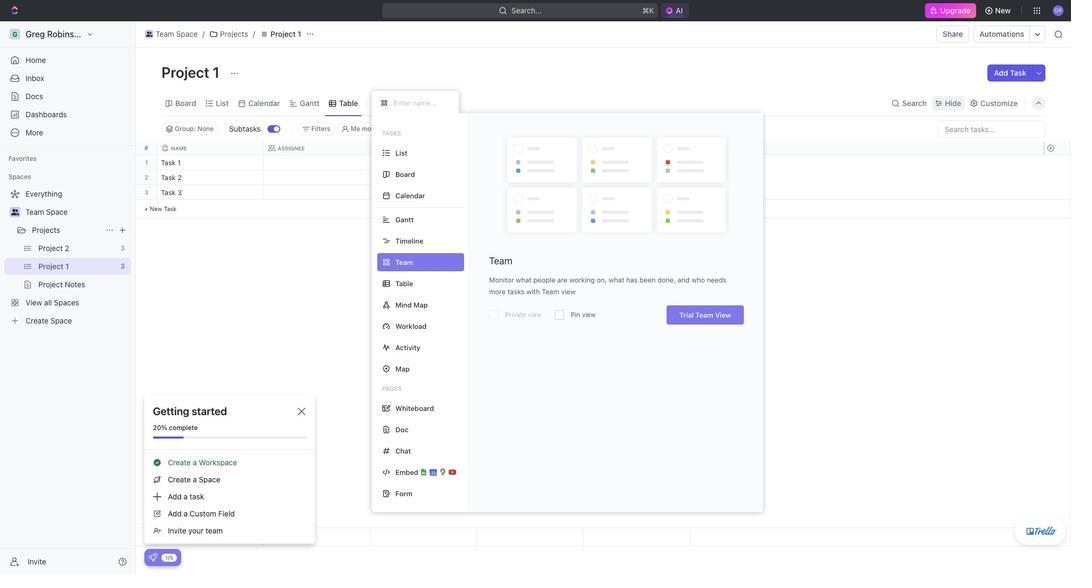 Task type: vqa. For each thing, say whether or not it's contained in the screenshot.
Assignee DROPDOWN BUTTON
no



Task type: locate. For each thing, give the bounding box(es) containing it.
0 vertical spatial new
[[996, 6, 1012, 15]]

has
[[627, 276, 638, 284]]

0 vertical spatial to do
[[377, 174, 396, 181]]

1 vertical spatial calendar
[[396, 191, 425, 200]]

table right gantt link
[[339, 98, 358, 107]]

space right user group icon
[[46, 207, 68, 216]]

team space link
[[142, 28, 200, 41], [26, 204, 129, 221]]

tree
[[4, 186, 131, 330]]

1 horizontal spatial hide
[[946, 98, 962, 107]]

1 horizontal spatial list
[[396, 149, 408, 157]]

set priority element
[[582, 156, 598, 172], [582, 171, 598, 187], [582, 186, 598, 202]]

0 vertical spatial board
[[175, 98, 196, 107]]

to do for ‎task 2
[[377, 174, 396, 181]]

hide
[[946, 98, 962, 107], [509, 125, 523, 133]]

0 vertical spatial calendar
[[249, 98, 280, 107]]

with
[[527, 287, 540, 296]]

show
[[452, 125, 468, 133]]

row
[[157, 142, 691, 155]]

team right user group icon
[[26, 207, 44, 216]]

2 left ‎task 2
[[145, 174, 148, 181]]

1 do from the top
[[387, 174, 396, 181]]

add
[[995, 68, 1009, 77], [168, 492, 182, 501], [168, 509, 182, 518]]

view
[[562, 287, 576, 296], [528, 311, 542, 319], [582, 311, 596, 319]]

0 horizontal spatial list
[[216, 98, 229, 107]]

hide right search
[[946, 98, 962, 107]]

map down activity
[[396, 364, 410, 373]]

create a space
[[168, 475, 220, 484]]

mind map
[[396, 300, 428, 309]]

1 vertical spatial create
[[168, 475, 191, 484]]

1 horizontal spatial gantt
[[396, 215, 414, 224]]

tasks
[[382, 130, 401, 137]]

press space to select this row. row containing 1
[[136, 155, 157, 170]]

1 vertical spatial hide
[[509, 125, 523, 133]]

1 to do from the top
[[377, 174, 396, 181]]

1 vertical spatial table
[[396, 279, 413, 288]]

1 horizontal spatial 2
[[178, 173, 182, 182]]

to do for task 3
[[377, 189, 396, 196]]

1 vertical spatial space
[[46, 207, 68, 216]]

‎task
[[161, 158, 176, 167], [161, 173, 176, 182]]

started
[[192, 405, 227, 418]]

to do cell for task 3
[[371, 185, 477, 199]]

add down add a task
[[168, 509, 182, 518]]

0 vertical spatial gantt
[[300, 98, 320, 107]]

a up the task
[[193, 475, 197, 484]]

0 horizontal spatial view
[[385, 98, 403, 107]]

0 vertical spatial add
[[995, 68, 1009, 77]]

0 vertical spatial ‎task
[[161, 158, 176, 167]]

hide right closed
[[509, 125, 523, 133]]

1 vertical spatial team space
[[26, 207, 68, 216]]

board down the tasks
[[396, 170, 415, 178]]

pin
[[571, 311, 581, 319]]

new inside new button
[[996, 6, 1012, 15]]

subtasks
[[229, 124, 261, 133]]

to do cell up timeline
[[371, 185, 477, 199]]

1 horizontal spatial new
[[996, 6, 1012, 15]]

1 horizontal spatial team space link
[[142, 28, 200, 41]]

complete
[[169, 424, 198, 432]]

space down create a workspace
[[199, 475, 220, 484]]

0 horizontal spatial board
[[175, 98, 196, 107]]

3 left the task 3
[[145, 189, 149, 196]]

working
[[570, 276, 595, 284]]

map right mind
[[414, 300, 428, 309]]

gantt link
[[298, 96, 320, 111]]

view for private view
[[528, 311, 542, 319]]

add a task
[[168, 492, 204, 501]]

what
[[516, 276, 532, 284], [609, 276, 625, 284]]

view inside "monitor what people are working on, what has been done, and who needs more tasks with team view"
[[562, 287, 576, 296]]

team space right user group icon
[[26, 207, 68, 216]]

row group containing ‎task 1
[[157, 155, 691, 219]]

docs link
[[4, 88, 131, 105]]

more
[[490, 287, 506, 296]]

inbox link
[[4, 70, 131, 87]]

add for add a task
[[168, 492, 182, 501]]

0 horizontal spatial invite
[[28, 557, 46, 566]]

1 vertical spatial map
[[396, 364, 410, 373]]

1 horizontal spatial space
[[176, 29, 198, 38]]

2 to do from the top
[[377, 189, 396, 196]]

task down the task 3
[[164, 205, 177, 212]]

1 vertical spatial list
[[396, 149, 408, 157]]

0 horizontal spatial projects
[[32, 226, 60, 235]]

1 set priority image from the top
[[582, 156, 598, 172]]

1 vertical spatial ‎task
[[161, 173, 176, 182]]

home link
[[4, 52, 131, 69]]

view right pin
[[582, 311, 596, 319]]

team right trial
[[696, 311, 714, 319]]

project
[[271, 29, 296, 38], [162, 63, 209, 81]]

cell
[[264, 155, 371, 170], [371, 155, 477, 170], [477, 155, 584, 170], [264, 170, 371, 184], [477, 170, 584, 184], [264, 185, 371, 199], [477, 185, 584, 199]]

a
[[193, 458, 197, 467], [193, 475, 197, 484], [184, 492, 188, 501], [184, 509, 188, 518]]

0 horizontal spatial project
[[162, 63, 209, 81]]

do for ‎task 2
[[387, 174, 396, 181]]

0 vertical spatial create
[[168, 458, 191, 467]]

1 vertical spatial new
[[150, 205, 162, 212]]

task
[[190, 492, 204, 501]]

2 horizontal spatial view
[[582, 311, 596, 319]]

new for new
[[996, 6, 1012, 15]]

board
[[175, 98, 196, 107], [396, 170, 415, 178]]

gantt left table link
[[300, 98, 320, 107]]

timeline
[[396, 236, 424, 245]]

new inside grid
[[150, 205, 162, 212]]

team up monitor
[[490, 255, 513, 267]]

team inside "monitor what people are working on, what has been done, and who needs more tasks with team view"
[[542, 287, 560, 296]]

list down the tasks
[[396, 149, 408, 157]]

0 horizontal spatial projects link
[[32, 222, 101, 239]]

task down ‎task 2
[[161, 188, 176, 197]]

press space to select this row. row containing ‎task 2
[[157, 170, 691, 187]]

0 vertical spatial set priority image
[[582, 156, 598, 172]]

tree inside sidebar navigation
[[4, 186, 131, 330]]

0 horizontal spatial hide
[[509, 125, 523, 133]]

2 for 1
[[145, 174, 148, 181]]

0 horizontal spatial new
[[150, 205, 162, 212]]

1 vertical spatial do
[[387, 189, 396, 196]]

0 vertical spatial task
[[1011, 68, 1027, 77]]

team space right user group image
[[156, 29, 198, 38]]

0 vertical spatial to
[[377, 174, 385, 181]]

pin view
[[571, 311, 596, 319]]

team down people
[[542, 287, 560, 296]]

team
[[206, 526, 223, 535]]

2 set priority image from the top
[[582, 186, 598, 202]]

1 horizontal spatial map
[[414, 300, 428, 309]]

2 vertical spatial add
[[168, 509, 182, 518]]

1 vertical spatial set priority image
[[582, 186, 598, 202]]

table up mind
[[396, 279, 413, 288]]

2 ‎task from the top
[[161, 173, 176, 182]]

list up subtasks "button"
[[216, 98, 229, 107]]

trial team view
[[680, 311, 732, 319]]

1 vertical spatial projects
[[32, 226, 60, 235]]

do up timeline
[[387, 189, 396, 196]]

2 to do cell from the top
[[371, 185, 477, 199]]

tree containing team space
[[4, 186, 131, 330]]

2 vertical spatial space
[[199, 475, 220, 484]]

a for workspace
[[193, 458, 197, 467]]

‎task up ‎task 2
[[161, 158, 176, 167]]

set priority image for ‎task 1
[[582, 156, 598, 172]]

add left the task
[[168, 492, 182, 501]]

create for create a workspace
[[168, 458, 191, 467]]

new down the task 3
[[150, 205, 162, 212]]

a for custom
[[184, 509, 188, 518]]

list
[[216, 98, 229, 107], [396, 149, 408, 157]]

calendar up timeline
[[396, 191, 425, 200]]

1 ‎task from the top
[[161, 158, 176, 167]]

1 set priority element from the top
[[582, 156, 598, 172]]

whiteboard
[[396, 404, 434, 412]]

0 horizontal spatial team space
[[26, 207, 68, 216]]

share button
[[937, 26, 970, 43]]

a up create a space
[[193, 458, 197, 467]]

2
[[178, 173, 182, 182], [145, 174, 148, 181]]

do down the tasks
[[387, 174, 396, 181]]

1 horizontal spatial what
[[609, 276, 625, 284]]

0 vertical spatial project 1
[[271, 29, 301, 38]]

1 horizontal spatial view
[[562, 287, 576, 296]]

press space to select this row. row
[[136, 155, 157, 170], [157, 155, 691, 172], [136, 170, 157, 185], [157, 170, 691, 187], [136, 185, 157, 200], [157, 185, 691, 202], [157, 528, 691, 547]]

gantt
[[300, 98, 320, 107], [396, 215, 414, 224]]

1 to do cell from the top
[[371, 170, 477, 184]]

1 vertical spatial view
[[716, 311, 732, 319]]

view down needs
[[716, 311, 732, 319]]

0 vertical spatial table
[[339, 98, 358, 107]]

team space inside sidebar navigation
[[26, 207, 68, 216]]

dashboards link
[[4, 106, 131, 123]]

set priority image for task 3
[[582, 186, 598, 202]]

add for add a custom field
[[168, 509, 182, 518]]

2 create from the top
[[168, 475, 191, 484]]

grid containing ‎task 1
[[136, 142, 1072, 547]]

create up create a space
[[168, 458, 191, 467]]

2 vertical spatial task
[[164, 205, 177, 212]]

1 horizontal spatial projects link
[[207, 28, 251, 41]]

projects link
[[207, 28, 251, 41], [32, 222, 101, 239]]

0 vertical spatial invite
[[168, 526, 187, 535]]

2 set priority element from the top
[[582, 171, 598, 187]]

calendar
[[249, 98, 280, 107], [396, 191, 425, 200]]

calendar up subtasks "button"
[[249, 98, 280, 107]]

0 horizontal spatial project 1
[[162, 63, 223, 81]]

to
[[377, 174, 385, 181], [377, 189, 385, 196]]

are
[[558, 276, 568, 284]]

to do cell
[[371, 170, 477, 184], [371, 185, 477, 199]]

invite inside sidebar navigation
[[28, 557, 46, 566]]

board left list link
[[175, 98, 196, 107]]

task up customize
[[1011, 68, 1027, 77]]

task
[[1011, 68, 1027, 77], [161, 188, 176, 197], [164, 205, 177, 212]]

create up add a task
[[168, 475, 191, 484]]

3 down ‎task 2
[[178, 188, 182, 197]]

1 vertical spatial project 1
[[162, 63, 223, 81]]

view right private
[[528, 311, 542, 319]]

what up tasks
[[516, 276, 532, 284]]

1 vertical spatial gantt
[[396, 215, 414, 224]]

new button
[[981, 2, 1018, 19]]

1 create from the top
[[168, 458, 191, 467]]

1 to from the top
[[377, 174, 385, 181]]

0 vertical spatial view
[[385, 98, 403, 107]]

3
[[178, 188, 182, 197], [145, 189, 149, 196]]

gantt up timeline
[[396, 215, 414, 224]]

press space to select this row. row containing task 3
[[157, 185, 691, 202]]

grid
[[136, 142, 1072, 547]]

invite for invite
[[28, 557, 46, 566]]

view button
[[372, 91, 406, 116]]

team space
[[156, 29, 198, 38], [26, 207, 68, 216]]

0 vertical spatial team space
[[156, 29, 198, 38]]

team inside sidebar navigation
[[26, 207, 44, 216]]

row group
[[136, 155, 157, 219], [157, 155, 691, 219], [1045, 155, 1071, 219], [1045, 528, 1071, 546]]

1 horizontal spatial projects
[[220, 29, 248, 38]]

1/5
[[165, 554, 173, 561]]

0 vertical spatial projects link
[[207, 28, 251, 41]]

1 horizontal spatial 3
[[178, 188, 182, 197]]

0 horizontal spatial /
[[203, 29, 205, 38]]

1 horizontal spatial invite
[[168, 526, 187, 535]]

‎task down the ‎task 1
[[161, 173, 176, 182]]

to do cell for ‎task 2
[[371, 170, 477, 184]]

press space to select this row. row containing ‎task 1
[[157, 155, 691, 172]]

add inside button
[[995, 68, 1009, 77]]

0 vertical spatial hide
[[946, 98, 962, 107]]

1
[[298, 29, 301, 38], [213, 63, 220, 81], [178, 158, 181, 167], [145, 159, 148, 166]]

1 vertical spatial project
[[162, 63, 209, 81]]

0 vertical spatial project
[[271, 29, 296, 38]]

team right user group image
[[156, 29, 174, 38]]

what right on,
[[609, 276, 625, 284]]

form
[[396, 489, 413, 498]]

0 vertical spatial to do cell
[[371, 170, 477, 184]]

new up automations
[[996, 6, 1012, 15]]

1 horizontal spatial calendar
[[396, 191, 425, 200]]

create for create a space
[[168, 475, 191, 484]]

1 vertical spatial to do
[[377, 189, 396, 196]]

do for task 3
[[387, 189, 396, 196]]

0 horizontal spatial gantt
[[300, 98, 320, 107]]

add up customize
[[995, 68, 1009, 77]]

space right user group image
[[176, 29, 198, 38]]

user group image
[[146, 31, 153, 37]]

new task
[[150, 205, 177, 212]]

to for ‎task 2
[[377, 174, 385, 181]]

0 horizontal spatial space
[[46, 207, 68, 216]]

1 vertical spatial board
[[396, 170, 415, 178]]

to do cell down assignees
[[371, 170, 477, 184]]

a left the task
[[184, 492, 188, 501]]

private
[[505, 311, 526, 319]]

1 vertical spatial projects link
[[32, 222, 101, 239]]

1 vertical spatial to do cell
[[371, 185, 477, 199]]

0 horizontal spatial 2
[[145, 174, 148, 181]]

2 inside 1 2 3
[[145, 174, 148, 181]]

1 horizontal spatial /
[[253, 29, 255, 38]]

needs
[[707, 276, 727, 284]]

3 set priority element from the top
[[582, 186, 598, 202]]

2 to from the top
[[377, 189, 385, 196]]

1 vertical spatial add
[[168, 492, 182, 501]]

2 do from the top
[[387, 189, 396, 196]]

set priority image
[[582, 156, 598, 172], [582, 186, 598, 202]]

0 horizontal spatial what
[[516, 276, 532, 284]]

view down are
[[562, 287, 576, 296]]

0 vertical spatial team space link
[[142, 28, 200, 41]]

automations button
[[975, 26, 1030, 42]]

monitor
[[490, 276, 514, 284]]

1 horizontal spatial view
[[716, 311, 732, 319]]

task inside button
[[1011, 68, 1027, 77]]

1 vertical spatial to
[[377, 189, 385, 196]]

upgrade link
[[926, 3, 977, 18]]

task for add task
[[1011, 68, 1027, 77]]

invite
[[168, 526, 187, 535], [28, 557, 46, 566]]

map
[[414, 300, 428, 309], [396, 364, 410, 373]]

space
[[176, 29, 198, 38], [46, 207, 68, 216], [199, 475, 220, 484]]

‎task for ‎task 1
[[161, 158, 176, 167]]

view up the tasks
[[385, 98, 403, 107]]

upgrade
[[941, 6, 971, 15]]

spaces
[[9, 173, 31, 181]]

chat
[[396, 447, 411, 455]]

0 horizontal spatial view
[[528, 311, 542, 319]]

a down add a task
[[184, 509, 188, 518]]

2 up the task 3
[[178, 173, 182, 182]]

1 vertical spatial team space link
[[26, 204, 129, 221]]

1 vertical spatial invite
[[28, 557, 46, 566]]

3 inside press space to select this row. row
[[178, 188, 182, 197]]

0 vertical spatial do
[[387, 174, 396, 181]]

projects
[[220, 29, 248, 38], [32, 226, 60, 235]]

been
[[640, 276, 656, 284]]



Task type: describe. For each thing, give the bounding box(es) containing it.
2 for ‎task
[[178, 173, 182, 182]]

customize
[[981, 98, 1018, 107]]

‎task for ‎task 2
[[161, 173, 176, 182]]

sidebar navigation
[[0, 21, 136, 574]]

new for new task
[[150, 205, 162, 212]]

trial
[[680, 311, 694, 319]]

search...
[[512, 6, 542, 15]]

user group image
[[11, 209, 19, 215]]

share
[[943, 29, 964, 38]]

assignees button
[[386, 123, 436, 135]]

getting started
[[153, 405, 227, 418]]

private view
[[505, 311, 542, 319]]

list link
[[214, 96, 229, 111]]

add for add task
[[995, 68, 1009, 77]]

who
[[692, 276, 705, 284]]

done,
[[658, 276, 676, 284]]

hide button
[[933, 96, 965, 111]]

search button
[[889, 96, 931, 111]]

1 horizontal spatial project 1
[[271, 29, 301, 38]]

Enter name... field
[[393, 98, 451, 108]]

invite your team
[[168, 526, 223, 535]]

20% complete
[[153, 424, 198, 432]]

0 horizontal spatial table
[[339, 98, 358, 107]]

1 horizontal spatial team space
[[156, 29, 198, 38]]

‎task 1
[[161, 158, 181, 167]]

docs
[[26, 92, 43, 101]]

1 horizontal spatial project
[[271, 29, 296, 38]]

show closed button
[[438, 123, 495, 135]]

0 horizontal spatial map
[[396, 364, 410, 373]]

workspace
[[199, 458, 237, 467]]

favorites button
[[4, 153, 41, 165]]

custom
[[190, 509, 216, 518]]

onboarding checklist button element
[[149, 553, 157, 562]]

subtasks button
[[225, 121, 268, 138]]

0 vertical spatial list
[[216, 98, 229, 107]]

add task
[[995, 68, 1027, 77]]

1 what from the left
[[516, 276, 532, 284]]

project 1 link
[[257, 28, 304, 41]]

board link
[[173, 96, 196, 111]]

0 horizontal spatial calendar
[[249, 98, 280, 107]]

projects inside tree
[[32, 226, 60, 235]]

0 horizontal spatial team space link
[[26, 204, 129, 221]]

to for task 3
[[377, 189, 385, 196]]

a for space
[[193, 475, 197, 484]]

1 horizontal spatial board
[[396, 170, 415, 178]]

close image
[[298, 408, 306, 415]]

customize button
[[967, 96, 1022, 111]]

and
[[678, 276, 690, 284]]

‎task 2
[[161, 173, 182, 182]]

view for pin view
[[582, 311, 596, 319]]

hide inside dropdown button
[[946, 98, 962, 107]]

0 vertical spatial map
[[414, 300, 428, 309]]

favorites
[[9, 155, 37, 163]]

1 / from the left
[[203, 29, 205, 38]]

pages
[[382, 385, 402, 392]]

1 horizontal spatial table
[[396, 279, 413, 288]]

add a custom field
[[168, 509, 235, 518]]

closed
[[470, 125, 491, 133]]

set priority element for task 3
[[582, 186, 598, 202]]

task for new task
[[164, 205, 177, 212]]

2 / from the left
[[253, 29, 255, 38]]

embed
[[396, 468, 419, 476]]

on,
[[597, 276, 607, 284]]

automations
[[980, 29, 1025, 38]]

dashboards
[[26, 110, 67, 119]]

set priority element for ‎task 2
[[582, 171, 598, 187]]

space inside sidebar navigation
[[46, 207, 68, 216]]

search
[[903, 98, 927, 107]]

onboarding checklist button image
[[149, 553, 157, 562]]

Search tasks... text field
[[939, 121, 1046, 137]]

row group containing 1 2 3
[[136, 155, 157, 219]]

inbox
[[26, 74, 44, 83]]

add task button
[[988, 65, 1033, 82]]

activity
[[396, 343, 421, 352]]

table link
[[337, 96, 358, 111]]

0 horizontal spatial 3
[[145, 189, 149, 196]]

hide inside button
[[509, 125, 523, 133]]

1 2 3
[[145, 159, 149, 196]]

show closed
[[452, 125, 491, 133]]

invite for invite your team
[[168, 526, 187, 535]]

field
[[218, 509, 235, 518]]

people
[[534, 276, 556, 284]]

getting
[[153, 405, 189, 418]]

set priority element for ‎task 1
[[582, 156, 598, 172]]

1 inside 1 2 3
[[145, 159, 148, 166]]

press space to select this row. row containing 2
[[136, 170, 157, 185]]

assignees
[[400, 125, 431, 133]]

home
[[26, 55, 46, 65]]

⌘k
[[643, 6, 654, 15]]

0 vertical spatial space
[[176, 29, 198, 38]]

create a workspace
[[168, 458, 237, 467]]

view button
[[372, 96, 406, 111]]

tasks
[[508, 287, 525, 296]]

monitor what people are working on, what has been done, and who needs more tasks with team view
[[490, 276, 727, 296]]

your
[[189, 526, 204, 535]]

a for task
[[184, 492, 188, 501]]

2 horizontal spatial space
[[199, 475, 220, 484]]

hide button
[[505, 123, 527, 135]]

doc
[[396, 425, 409, 434]]

view inside button
[[385, 98, 403, 107]]

task 3
[[161, 188, 182, 197]]

calendar link
[[246, 96, 280, 111]]

0 vertical spatial projects
[[220, 29, 248, 38]]

set priority image
[[582, 171, 598, 187]]

20%
[[153, 424, 167, 432]]

2 what from the left
[[609, 276, 625, 284]]

press space to select this row. row containing 3
[[136, 185, 157, 200]]

workload
[[396, 322, 427, 330]]

1 vertical spatial task
[[161, 188, 176, 197]]

#
[[144, 144, 148, 152]]

mind
[[396, 300, 412, 309]]



